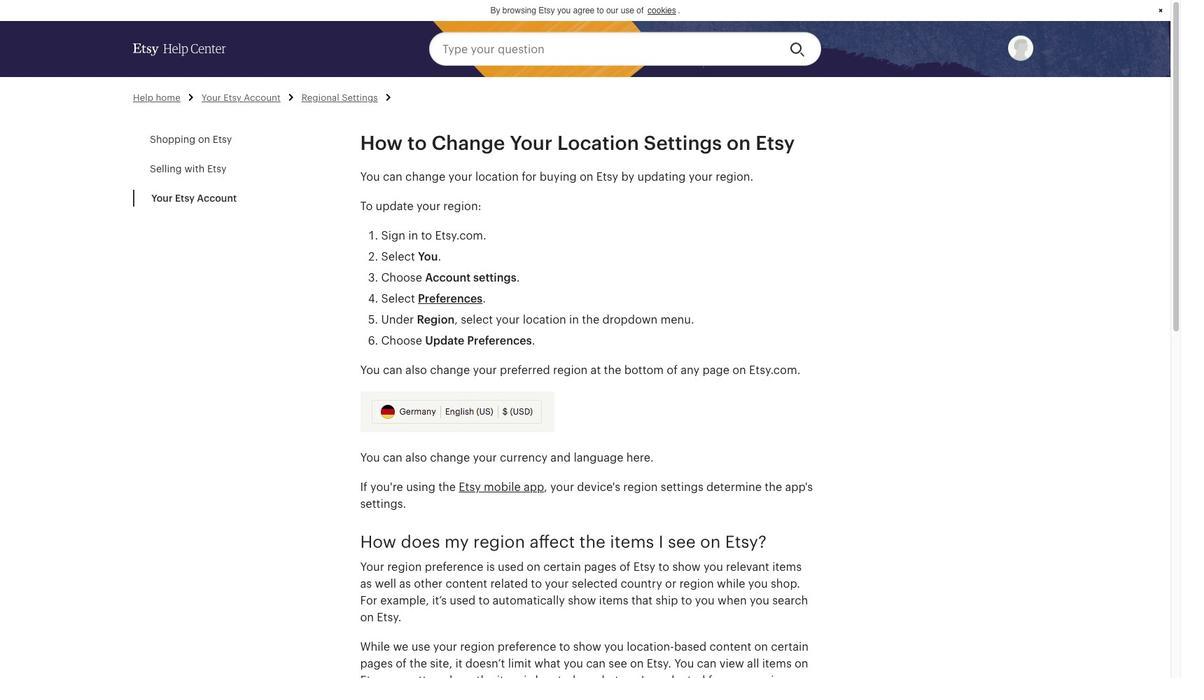 Task type: vqa. For each thing, say whether or not it's contained in the screenshot.


Task type: locate. For each thing, give the bounding box(es) containing it.
show up ship
[[673, 561, 701, 573]]

1 vertical spatial select
[[381, 292, 415, 304]]

0 vertical spatial your etsy account
[[202, 92, 281, 103]]

1 vertical spatial also
[[406, 451, 427, 463]]

selected inside "your region preference is used on certain pages of etsy to show you relevant items as well as other content related to your selected country"
[[572, 578, 618, 589]]

region left while
[[680, 578, 714, 589]]

select up under
[[381, 292, 415, 304]]

0 vertical spatial selected
[[572, 578, 618, 589]]

matter
[[402, 674, 438, 678]]

1 horizontal spatial etsy.
[[647, 657, 672, 669]]

in up you can also change your preferred region at the bottom of any page on etsy.com.
[[569, 313, 579, 325]]

1 horizontal spatial for
[[709, 674, 724, 678]]

1 vertical spatial selected
[[660, 674, 706, 678]]

1 horizontal spatial as
[[399, 578, 411, 589]]

0 horizontal spatial help
[[133, 92, 153, 103]]

0 vertical spatial is
[[487, 561, 495, 573]]

1 choose from the top
[[381, 271, 422, 283]]

your etsy account link down the center
[[202, 92, 281, 103]]

certain down how does my region affect the items i see on etsy?
[[544, 561, 581, 573]]

your etsy account link
[[202, 92, 281, 103], [151, 192, 237, 203]]

0 horizontal spatial is
[[487, 561, 495, 573]]

. down sign in to etsy.com .
[[438, 250, 441, 262]]

etsy. inside while we use your region preference to show you location-based content on certain pages of the site, it doesn't limit what you can see on etsy. you can view all items on etsy no matter where the item is located or what you've selected for your regi
[[647, 657, 672, 669]]

1 vertical spatial show
[[568, 594, 596, 606]]

1 vertical spatial see
[[609, 657, 627, 669]]

your etsy account down with
[[151, 192, 237, 203]]

for left the buying
[[522, 171, 537, 182]]

2 also from the top
[[406, 451, 427, 463]]

preferences
[[418, 292, 483, 304], [467, 334, 532, 346]]

your inside , your device's region settings determine the app's settings.
[[550, 481, 574, 493]]

while we use your region preference to show you location-based content on certain pages of the site, it doesn't limit what you can see on etsy. you can view all items on etsy no matter where the item is located or what you've selected for your regi
[[360, 641, 809, 678]]

0 vertical spatial select
[[381, 250, 415, 262]]

change down update
[[430, 364, 470, 376]]

regional settings
[[302, 92, 378, 103]]

used
[[498, 561, 524, 573], [450, 594, 476, 606]]

1 vertical spatial how
[[360, 532, 397, 551]]

your region preference is used on certain pages of etsy to show you relevant items as well as other content related to your selected country
[[360, 561, 802, 589]]

region inside "your region preference is used on certain pages of etsy to show you relevant items as well as other content related to your selected country"
[[387, 561, 422, 573]]

your etsy account for the topmost your etsy account link
[[202, 92, 281, 103]]

the right using
[[439, 481, 456, 493]]

how to change your location settings on etsy
[[360, 132, 795, 154]]

shop.
[[771, 578, 801, 589]]

0 horizontal spatial location
[[476, 171, 519, 182]]

etsy mobile app link
[[459, 481, 544, 493]]

change up 'to update your region:'
[[406, 171, 446, 182]]

0 vertical spatial location
[[476, 171, 519, 182]]

your
[[449, 171, 473, 182], [689, 171, 713, 182], [417, 200, 441, 212], [496, 313, 520, 325], [473, 364, 497, 376], [473, 451, 497, 463], [550, 481, 574, 493], [545, 578, 569, 589], [433, 641, 457, 652], [727, 674, 751, 678]]

you left agree
[[557, 6, 571, 15]]

choose down select you .
[[381, 271, 422, 283]]

0 vertical spatial used
[[498, 561, 524, 573]]

1 horizontal spatial settings
[[661, 481, 704, 493]]

also
[[406, 364, 427, 376], [406, 451, 427, 463]]

0 vertical spatial in
[[409, 229, 418, 241]]

your up 'region:'
[[449, 171, 473, 182]]

1 horizontal spatial is
[[524, 674, 533, 678]]

cookie consent dialog
[[0, 0, 1171, 21]]

preference inside "your region preference is used on certain pages of etsy to show you relevant items as well as other content related to your selected country"
[[425, 561, 484, 573]]

how down regional settings
[[360, 132, 403, 154]]

your etsy account link down with
[[151, 192, 237, 203]]

relevant
[[726, 561, 770, 573]]

also up using
[[406, 451, 427, 463]]

1 vertical spatial location
[[523, 313, 567, 325]]

0 horizontal spatial see
[[609, 657, 627, 669]]

2 select from the top
[[381, 292, 415, 304]]

1 horizontal spatial help
[[163, 42, 188, 56]]

1 vertical spatial your etsy account link
[[151, 192, 237, 203]]

is inside "your region preference is used on certain pages of etsy to show you relevant items as well as other content related to your selected country"
[[487, 561, 495, 573]]

choose
[[381, 271, 422, 283], [381, 334, 422, 346]]

region inside while we use your region preference to show you location-based content on certain pages of the site, it doesn't limit what you can see on etsy. you can view all items on etsy no matter where the item is located or what you've selected for your regi
[[460, 641, 495, 652]]

use right our on the right
[[621, 6, 635, 15]]

we
[[393, 641, 409, 652]]

of inside while we use your region preference to show you location-based content on certain pages of the site, it doesn't limit what you can see on etsy. you can view all items on etsy no matter where the item is located or what you've selected for your regi
[[396, 657, 407, 669]]

settings
[[342, 92, 378, 103], [644, 132, 722, 154]]

your etsy account
[[202, 92, 281, 103], [151, 192, 237, 203]]

see right "i"
[[668, 532, 696, 551]]

account down with
[[197, 192, 237, 203]]

is down limit
[[524, 674, 533, 678]]

used right it's
[[450, 594, 476, 606]]

can
[[383, 171, 403, 182], [383, 364, 403, 376], [383, 451, 403, 463], [586, 657, 606, 669], [697, 657, 717, 669]]

is inside while we use your region preference to show you location-based content on certain pages of the site, it doesn't limit what you can see on etsy. you can view all items on etsy no matter where the item is located or what you've selected for your regi
[[524, 674, 533, 678]]

1 vertical spatial etsy.
[[647, 657, 672, 669]]

region up doesn't
[[460, 641, 495, 652]]

show up located
[[573, 641, 602, 652]]

0 vertical spatial help
[[163, 42, 188, 56]]

1 vertical spatial preference
[[498, 641, 556, 652]]

help
[[163, 42, 188, 56], [133, 92, 153, 103]]

0 vertical spatial use
[[621, 6, 635, 15]]

2 how from the top
[[360, 532, 397, 551]]

help right etsy image
[[163, 42, 188, 56]]

help center link
[[133, 29, 226, 69]]

etsy
[[539, 6, 555, 15], [224, 92, 242, 103], [756, 132, 795, 154], [213, 133, 232, 145], [207, 163, 227, 174], [597, 171, 619, 182], [175, 192, 195, 203], [459, 481, 481, 493], [634, 561, 656, 573], [360, 674, 382, 678]]

the
[[582, 313, 600, 325], [604, 364, 622, 376], [439, 481, 456, 493], [765, 481, 783, 493], [580, 532, 606, 551], [410, 657, 427, 669], [477, 674, 494, 678]]

show inside or region while you shop. for example, it's used to automatically show items that ship to you when you search on etsy.
[[568, 594, 596, 606]]

items inside "your region preference is used on certain pages of etsy to show you relevant items as well as other content related to your selected country"
[[773, 561, 802, 573]]

0 horizontal spatial content
[[446, 578, 488, 589]]

1 vertical spatial content
[[710, 641, 752, 652]]

can up you're
[[383, 451, 403, 463]]

region
[[553, 364, 588, 376], [624, 481, 658, 493], [473, 532, 525, 551], [387, 561, 422, 573], [680, 578, 714, 589], [460, 641, 495, 652]]

on up you've
[[630, 657, 644, 669]]

1 horizontal spatial ,
[[544, 481, 548, 493]]

1 horizontal spatial selected
[[660, 674, 706, 678]]

as up for in the bottom of the page
[[360, 578, 372, 589]]

2 vertical spatial show
[[573, 641, 602, 652]]

shopping on etsy
[[150, 133, 232, 145]]

limit
[[508, 657, 532, 669]]

select for select you .
[[381, 250, 415, 262]]

choose account settings .
[[381, 271, 520, 283]]

1 vertical spatial used
[[450, 594, 476, 606]]

0 horizontal spatial what
[[535, 657, 561, 669]]

for
[[360, 594, 378, 606]]

0 vertical spatial preference
[[425, 561, 484, 573]]

your up well
[[360, 561, 384, 573]]

see
[[668, 532, 696, 551], [609, 657, 627, 669]]

country
[[621, 578, 663, 589]]

and
[[551, 451, 571, 463]]

your up the buying
[[510, 132, 553, 154]]

. down under region , select your location in the dropdown menu. on the top of the page
[[532, 334, 535, 346]]

etsy inside "your region preference is used on certain pages of etsy to show you relevant items as well as other content related to your selected country"
[[634, 561, 656, 573]]

your down view
[[727, 674, 751, 678]]

of left any
[[667, 364, 678, 376]]

what
[[535, 657, 561, 669], [593, 674, 619, 678]]

1 horizontal spatial in
[[569, 313, 579, 325]]

selected
[[572, 578, 618, 589], [660, 674, 706, 678]]

browsing
[[503, 6, 536, 15]]

pages up or region while you shop. for example, it's used to automatically show items that ship to you when you search on etsy.
[[584, 561, 617, 573]]

the right at
[[604, 364, 622, 376]]

preferences down 'choose account settings .'
[[418, 292, 483, 304]]

1 horizontal spatial use
[[621, 6, 635, 15]]

1 vertical spatial in
[[569, 313, 579, 325]]

show down "your region preference is used on certain pages of etsy to show you relevant items as well as other content related to your selected country"
[[568, 594, 596, 606]]

can for you can also change your preferred region at the bottom of any page on etsy.com.
[[383, 364, 403, 376]]

change for preferred
[[430, 364, 470, 376]]

items
[[610, 532, 654, 551], [773, 561, 802, 573], [599, 594, 629, 606], [763, 657, 792, 669]]

of up country
[[620, 561, 631, 573]]

preference up limit
[[498, 641, 556, 652]]

1 vertical spatial pages
[[360, 657, 393, 669]]

content up it's
[[446, 578, 488, 589]]

1 horizontal spatial certain
[[771, 641, 809, 652]]

well
[[375, 578, 396, 589]]

1 how from the top
[[360, 132, 403, 154]]

you
[[360, 171, 380, 182], [418, 250, 438, 262], [360, 364, 380, 376], [360, 451, 380, 463], [675, 657, 694, 669]]

0 vertical spatial your etsy account link
[[202, 92, 281, 103]]

. right cookies at right top
[[678, 6, 680, 15]]

0 vertical spatial for
[[522, 171, 537, 182]]

your etsy account down the center
[[202, 92, 281, 103]]

1 vertical spatial choose
[[381, 334, 422, 346]]

etsy.
[[377, 611, 402, 623], [647, 657, 672, 669]]

1 vertical spatial settings
[[661, 481, 704, 493]]

that
[[632, 594, 653, 606]]

0 vertical spatial pages
[[584, 561, 617, 573]]

for down view
[[709, 674, 724, 678]]

1 vertical spatial your etsy account
[[151, 192, 237, 203]]

can up update
[[383, 171, 403, 182]]

to up select you .
[[421, 229, 432, 241]]

0 horizontal spatial pages
[[360, 657, 393, 669]]

0 vertical spatial show
[[673, 561, 701, 573]]

.
[[678, 6, 680, 15], [483, 229, 487, 241], [438, 250, 441, 262], [517, 271, 520, 283], [483, 292, 486, 304], [532, 334, 535, 346]]

0 vertical spatial or
[[665, 578, 677, 589]]

show inside "your region preference is used on certain pages of etsy to show you relevant items as well as other content related to your selected country"
[[673, 561, 701, 573]]

1 horizontal spatial or
[[665, 578, 677, 589]]

settings inside , your device's region settings determine the app's settings.
[[661, 481, 704, 493]]

1 horizontal spatial content
[[710, 641, 752, 652]]

1 also from the top
[[406, 364, 427, 376]]

on up related
[[527, 561, 541, 573]]

doesn't
[[466, 657, 505, 669]]

selected down based
[[660, 674, 706, 678]]

show for to
[[673, 561, 701, 573]]

your up sign in to etsy.com .
[[417, 200, 441, 212]]

0 horizontal spatial settings
[[342, 92, 378, 103]]

None search field
[[429, 32, 822, 66]]

pages inside "your region preference is used on certain pages of etsy to show you relevant items as well as other content related to your selected country"
[[584, 561, 617, 573]]

0 horizontal spatial selected
[[572, 578, 618, 589]]

home
[[156, 92, 181, 103]]

1 vertical spatial for
[[709, 674, 724, 678]]

. up under region , select your location in the dropdown menu. on the top of the page
[[517, 271, 520, 283]]

settings up select
[[474, 271, 517, 283]]

or region while you shop. for example, it's used to automatically show items that ship to you when you search on etsy.
[[360, 578, 808, 623]]

the inside , your device's region settings determine the app's settings.
[[765, 481, 783, 493]]

0 vertical spatial choose
[[381, 271, 422, 283]]

see up you've
[[609, 657, 627, 669]]

show for automatically
[[568, 594, 596, 606]]

0 horizontal spatial or
[[579, 674, 590, 678]]

1 horizontal spatial preference
[[498, 641, 556, 652]]

1 vertical spatial certain
[[771, 641, 809, 652]]

0 vertical spatial what
[[535, 657, 561, 669]]

2 vertical spatial change
[[430, 451, 470, 463]]

change for currency
[[430, 451, 470, 463]]

0 horizontal spatial used
[[450, 594, 476, 606]]

on right all
[[795, 657, 809, 669]]

0 vertical spatial see
[[668, 532, 696, 551]]

1 vertical spatial change
[[430, 364, 470, 376]]

account up preferences link
[[425, 271, 471, 283]]

your right home
[[202, 92, 221, 103]]

of inside "your region preference is used on certain pages of etsy to show you relevant items as well as other content related to your selected country"
[[620, 561, 631, 573]]

or up ship
[[665, 578, 677, 589]]

0 vertical spatial how
[[360, 132, 403, 154]]

preferences down select
[[467, 334, 532, 346]]

my
[[445, 532, 469, 551]]

sign
[[381, 229, 406, 241]]

2 vertical spatial account
[[425, 271, 471, 283]]

1 horizontal spatial used
[[498, 561, 524, 573]]

pages inside while we use your region preference to show you location-based content on certain pages of the site, it doesn't limit what you can see on etsy. you can view all items on etsy no matter where the item is located or what you've selected for your regi
[[360, 657, 393, 669]]

account
[[244, 92, 281, 103], [197, 192, 237, 203], [425, 271, 471, 283]]

0 vertical spatial certain
[[544, 561, 581, 573]]

help for help center
[[163, 42, 188, 56]]

also for you can also change your currency and language here.
[[406, 451, 427, 463]]

select down sign
[[381, 250, 415, 262]]

sign in to etsy.com .
[[381, 229, 487, 241]]

0 horizontal spatial preference
[[425, 561, 484, 573]]

etsy. down example, on the bottom
[[377, 611, 402, 623]]

0 vertical spatial etsy.
[[377, 611, 402, 623]]

use right we
[[412, 641, 430, 652]]

1 horizontal spatial settings
[[644, 132, 722, 154]]

1 horizontal spatial pages
[[584, 561, 617, 573]]

settings up the updating
[[644, 132, 722, 154]]

region right my
[[473, 532, 525, 551]]

1 horizontal spatial what
[[593, 674, 619, 678]]

can for you can change your location for buying on etsy by updating your region.
[[383, 171, 403, 182]]

you left when
[[695, 594, 715, 606]]

regional settings link
[[302, 92, 378, 103]]

on down for in the bottom of the page
[[360, 611, 374, 623]]

other
[[414, 578, 443, 589]]

0 horizontal spatial use
[[412, 641, 430, 652]]

1 vertical spatial preferences
[[467, 334, 532, 346]]

selected left country
[[572, 578, 618, 589]]

2 choose from the top
[[381, 334, 422, 346]]

1 vertical spatial ,
[[544, 481, 548, 493]]

use
[[621, 6, 635, 15], [412, 641, 430, 652]]

content
[[446, 578, 488, 589], [710, 641, 752, 652]]

items left that on the right bottom
[[599, 594, 629, 606]]

to right ship
[[681, 594, 692, 606]]

location
[[476, 171, 519, 182], [523, 313, 567, 325]]

settings
[[474, 271, 517, 283], [661, 481, 704, 493]]

items inside while we use your region preference to show you location-based content on certain pages of the site, it doesn't limit what you can see on etsy. you can view all items on etsy no matter where the item is located or what you've selected for your regi
[[763, 657, 792, 669]]

or right located
[[579, 674, 590, 678]]

page
[[703, 364, 730, 376]]

0 horizontal spatial certain
[[544, 561, 581, 573]]

items right all
[[763, 657, 792, 669]]

1 vertical spatial account
[[197, 192, 237, 203]]

items up shop.
[[773, 561, 802, 573]]

for inside while we use your region preference to show you location-based content on certain pages of the site, it doesn't limit what you can see on etsy. you can view all items on etsy no matter where the item is located or what you've selected for your regi
[[709, 674, 724, 678]]

0 vertical spatial content
[[446, 578, 488, 589]]

while
[[717, 578, 746, 589]]

your right app
[[550, 481, 574, 493]]

1 vertical spatial is
[[524, 674, 533, 678]]

choose down under
[[381, 334, 422, 346]]

1 horizontal spatial account
[[244, 92, 281, 103]]

how for how to change your location settings on etsy
[[360, 132, 403, 154]]

1 vertical spatial settings
[[644, 132, 722, 154]]

your inside "your region preference is used on certain pages of etsy to show you relevant items as well as other content related to your selected country"
[[545, 578, 569, 589]]

1 vertical spatial use
[[412, 641, 430, 652]]

items left "i"
[[610, 532, 654, 551]]

location down change
[[476, 171, 519, 182]]

0 vertical spatial ,
[[455, 313, 458, 325]]

content up view
[[710, 641, 752, 652]]

0 horizontal spatial as
[[360, 578, 372, 589]]

help home
[[133, 92, 181, 103]]

account left regional
[[244, 92, 281, 103]]

location
[[557, 132, 639, 154]]

selling with etsy
[[150, 163, 227, 174]]

how does my region affect the items i see on etsy?
[[360, 532, 767, 551]]

0 horizontal spatial etsy.
[[377, 611, 402, 623]]

does
[[401, 532, 440, 551]]

update
[[376, 200, 414, 212]]

region up well
[[387, 561, 422, 573]]

2 horizontal spatial account
[[425, 271, 471, 283]]

to up located
[[559, 641, 570, 652]]

location up preferred
[[523, 313, 567, 325]]

0 vertical spatial settings
[[474, 271, 517, 283]]

settings left the "determine"
[[661, 481, 704, 493]]

1 vertical spatial help
[[133, 92, 153, 103]]

help for help home
[[133, 92, 153, 103]]

1 select from the top
[[381, 250, 415, 262]]

on inside or region while you shop. for example, it's used to automatically show items that ship to you when you search on etsy.
[[360, 611, 374, 623]]

all
[[747, 657, 760, 669]]

change up if you're using the etsy mobile app
[[430, 451, 470, 463]]

or inside or region while you shop. for example, it's used to automatically show items that ship to you when you search on etsy.
[[665, 578, 677, 589]]

in right sign
[[409, 229, 418, 241]]

of
[[637, 6, 644, 15], [667, 364, 678, 376], [620, 561, 631, 573], [396, 657, 407, 669]]

as up example, on the bottom
[[399, 578, 411, 589]]

1 as from the left
[[360, 578, 372, 589]]

or
[[665, 578, 677, 589], [579, 674, 590, 678]]

to update your region:
[[360, 200, 485, 212]]

your up etsy mobile app 'link'
[[473, 451, 497, 463]]

0 vertical spatial settings
[[342, 92, 378, 103]]

certain down search at bottom right
[[771, 641, 809, 652]]

you right when
[[750, 594, 770, 606]]



Task type: describe. For each thing, give the bounding box(es) containing it.
. up 'choose account settings .'
[[483, 229, 487, 241]]

update
[[425, 334, 465, 346]]

2 as from the left
[[399, 578, 411, 589]]

you inside while we use your region preference to show you location-based content on certain pages of the site, it doesn't limit what you can see on etsy. you can view all items on etsy no matter where the item is located or what you've selected for your regi
[[675, 657, 694, 669]]

it
[[456, 657, 463, 669]]

your left region.
[[689, 171, 713, 182]]

preferred
[[500, 364, 550, 376]]

region:
[[444, 200, 482, 212]]

select preferences .
[[381, 292, 486, 304]]

your inside "your region preference is used on certain pages of etsy to show you relevant items as well as other content related to your selected country"
[[360, 561, 384, 573]]

on inside "your region preference is used on certain pages of etsy to show you relevant items as well as other content related to your selected country"
[[527, 561, 541, 573]]

agree
[[573, 6, 595, 15]]

0 horizontal spatial for
[[522, 171, 537, 182]]

used inside or region while you shop. for example, it's used to automatically show items that ship to you when you search on etsy.
[[450, 594, 476, 606]]

region.
[[716, 171, 754, 182]]

see inside while we use your region preference to show you location-based content on certain pages of the site, it doesn't limit what you can see on etsy. you can view all items on etsy no matter where the item is located or what you've selected for your regi
[[609, 657, 627, 669]]

preferences link
[[418, 292, 483, 304]]

0 horizontal spatial account
[[197, 192, 237, 203]]

it's
[[432, 594, 447, 606]]

bottom
[[625, 364, 664, 376]]

the up "your region preference is used on certain pages of etsy to show you relevant items as well as other content related to your selected country"
[[580, 532, 606, 551]]

you left the "location-"
[[605, 641, 624, 652]]

shopping
[[150, 133, 196, 145]]

on right the buying
[[580, 171, 594, 182]]

any
[[681, 364, 700, 376]]

select you .
[[381, 250, 441, 262]]

selling with etsy link
[[150, 163, 227, 174]]

buying
[[540, 171, 577, 182]]

use inside while we use your region preference to show you location-based content on certain pages of the site, it doesn't limit what you can see on etsy. you can view all items on etsy no matter where the item is located or what you've selected for your regi
[[412, 641, 430, 652]]

items inside or region while you shop. for example, it's used to automatically show items that ship to you when you search on etsy.
[[599, 594, 629, 606]]

can down or region while you shop. for example, it's used to automatically show items that ship to you when you search on etsy.
[[586, 657, 606, 669]]

currency
[[500, 451, 548, 463]]

by
[[491, 6, 500, 15]]

you for you can also change your currency and language here.
[[360, 451, 380, 463]]

related
[[491, 578, 528, 589]]

by browsing etsy you agree to our use of cookies .
[[491, 6, 680, 15]]

help home link
[[133, 92, 181, 103]]

0 horizontal spatial settings
[[474, 271, 517, 283]]

selected inside while we use your region preference to show you location-based content on certain pages of the site, it doesn't limit what you can see on etsy. you can view all items on etsy no matter where the item is located or what you've selected for your regi
[[660, 674, 706, 678]]

help center
[[163, 42, 226, 56]]

certain inside while we use your region preference to show you location-based content on certain pages of the site, it doesn't limit what you can see on etsy. you can view all items on etsy no matter where the item is located or what you've selected for your regi
[[771, 641, 809, 652]]

, inside , your device's region settings determine the app's settings.
[[544, 481, 548, 493]]

select
[[461, 313, 493, 325]]

mobile
[[484, 481, 521, 493]]

use inside "cookie consent" dialog
[[621, 6, 635, 15]]

, your device's region settings determine the app's settings.
[[360, 481, 813, 510]]

used inside "your region preference is used on certain pages of etsy to show you relevant items as well as other content related to your selected country"
[[498, 561, 524, 573]]

on up all
[[755, 641, 768, 652]]

based
[[674, 641, 707, 652]]

to
[[360, 200, 373, 212]]

on up with
[[198, 133, 210, 145]]

etsy.com.
[[750, 364, 801, 376]]

preference inside while we use your region preference to show you location-based content on certain pages of the site, it doesn't limit what you can see on etsy. you can view all items on etsy no matter where the item is located or what you've selected for your regi
[[498, 641, 556, 652]]

region inside , your device's region settings determine the app's settings.
[[624, 481, 658, 493]]

under region , select your location in the dropdown menu.
[[381, 313, 698, 325]]

or inside while we use your region preference to show you location-based content on certain pages of the site, it doesn't limit what you can see on etsy. you can view all items on etsy no matter where the item is located or what you've selected for your regi
[[579, 674, 590, 678]]

etsy inside while we use your region preference to show you location-based content on certain pages of the site, it doesn't limit what you can see on etsy. you can view all items on etsy no matter where the item is located or what you've selected for your regi
[[360, 674, 382, 678]]

your down selling
[[151, 192, 173, 203]]

etsy?
[[726, 532, 767, 551]]

center
[[191, 42, 226, 56]]

on up region.
[[727, 132, 751, 154]]

to down "i"
[[659, 561, 670, 573]]

your down "choose update preferences ."
[[473, 364, 497, 376]]

etsy. inside or region while you shop. for example, it's used to automatically show items that ship to you when you search on etsy.
[[377, 611, 402, 623]]

you can change your location for buying on etsy by updating your region.
[[360, 171, 757, 182]]

affect
[[530, 532, 575, 551]]

can down based
[[697, 657, 717, 669]]

0 horizontal spatial in
[[409, 229, 418, 241]]

on left etsy?
[[700, 532, 721, 551]]

site,
[[430, 657, 453, 669]]

when
[[718, 594, 747, 606]]

certain inside "your region preference is used on certain pages of etsy to show you relevant items as well as other content related to your selected country"
[[544, 561, 581, 573]]

selling
[[150, 163, 182, 174]]

app's
[[785, 481, 813, 493]]

on right 'page'
[[733, 364, 747, 376]]

you can also change your currency and language here.
[[360, 451, 657, 463]]

automatically
[[493, 594, 565, 606]]

you up located
[[564, 657, 583, 669]]

app
[[524, 481, 544, 493]]

determine
[[707, 481, 762, 493]]

your right select
[[496, 313, 520, 325]]

view
[[720, 657, 744, 669]]

how for how does my region affect the items i see on etsy?
[[360, 532, 397, 551]]

etsy image
[[133, 43, 159, 56]]

. up select
[[483, 292, 486, 304]]

to inside while we use your region preference to show you location-based content on certain pages of the site, it doesn't limit what you can see on etsy. you can view all items on etsy no matter where the item is located or what you've selected for your regi
[[559, 641, 570, 652]]

. inside "cookie consent" dialog
[[678, 6, 680, 15]]

to inside "cookie consent" dialog
[[597, 6, 604, 15]]

settings.
[[360, 498, 406, 510]]

you inside "cookie consent" dialog
[[557, 6, 571, 15]]

language
[[574, 451, 624, 463]]

under
[[381, 313, 414, 325]]

at
[[591, 364, 601, 376]]

with
[[185, 163, 205, 174]]

you can also change your preferred region at the bottom of any page on etsy.com.
[[360, 364, 801, 376]]

show inside while we use your region preference to show you location-based content on certain pages of the site, it doesn't limit what you can see on etsy. you can view all items on etsy no matter where the item is located or what you've selected for your regi
[[573, 641, 602, 652]]

our
[[607, 6, 619, 15]]

your up the site,
[[433, 641, 457, 652]]

location-
[[627, 641, 674, 652]]

if
[[360, 481, 368, 493]]

cookies link
[[646, 4, 678, 17]]

cookies
[[648, 6, 676, 15]]

while
[[360, 641, 390, 652]]

the left dropdown
[[582, 313, 600, 325]]

using
[[406, 481, 436, 493]]

the down doesn't
[[477, 674, 494, 678]]

by
[[622, 171, 635, 182]]

the up the matter
[[410, 657, 427, 669]]

select for select preferences .
[[381, 292, 415, 304]]

0 horizontal spatial ,
[[455, 313, 458, 325]]

device's
[[577, 481, 621, 493]]

you for you can change your location for buying on etsy by updating your region.
[[360, 171, 380, 182]]

Type your question search field
[[429, 32, 779, 66]]

can for you can also change your currency and language here.
[[383, 451, 403, 463]]

to up automatically
[[531, 578, 542, 589]]

search
[[773, 594, 808, 606]]

of inside "cookie consent" dialog
[[637, 6, 644, 15]]

located
[[535, 674, 576, 678]]

choose for choose account settings .
[[381, 271, 422, 283]]

change
[[432, 132, 505, 154]]

you're
[[371, 481, 403, 493]]

you down relevant
[[749, 578, 768, 589]]

also for you can also change your preferred region at the bottom of any page on etsy.com.
[[406, 364, 427, 376]]

0 vertical spatial account
[[244, 92, 281, 103]]

your etsy account for the bottom your etsy account link
[[151, 192, 237, 203]]

0 vertical spatial preferences
[[418, 292, 483, 304]]

menu.
[[661, 313, 695, 325]]

content inside "your region preference is used on certain pages of etsy to show you relevant items as well as other content related to your selected country"
[[446, 578, 488, 589]]

content inside while we use your region preference to show you location-based content on certain pages of the site, it doesn't limit what you can see on etsy. you can view all items on etsy no matter where the item is located or what you've selected for your regi
[[710, 641, 752, 652]]

example,
[[381, 594, 429, 606]]

shopping on etsy link
[[150, 133, 232, 145]]

region left at
[[553, 364, 588, 376]]

dropdown
[[603, 313, 658, 325]]

where
[[441, 674, 474, 678]]

1 horizontal spatial location
[[523, 313, 567, 325]]

region inside or region while you shop. for example, it's used to automatically show items that ship to you when you search on etsy.
[[680, 578, 714, 589]]

you inside "your region preference is used on certain pages of etsy to show you relevant items as well as other content related to your selected country"
[[704, 561, 723, 573]]

to left change
[[408, 132, 427, 154]]

to left automatically
[[479, 594, 490, 606]]

you've
[[622, 674, 657, 678]]

1 vertical spatial what
[[593, 674, 619, 678]]

updating
[[638, 171, 686, 182]]

choose update preferences .
[[381, 334, 535, 346]]

choose for choose update preferences .
[[381, 334, 422, 346]]

region
[[417, 313, 455, 325]]

here.
[[627, 451, 654, 463]]

etsy inside "cookie consent" dialog
[[539, 6, 555, 15]]

0 vertical spatial change
[[406, 171, 446, 182]]

you for you can also change your preferred region at the bottom of any page on etsy.com.
[[360, 364, 380, 376]]



